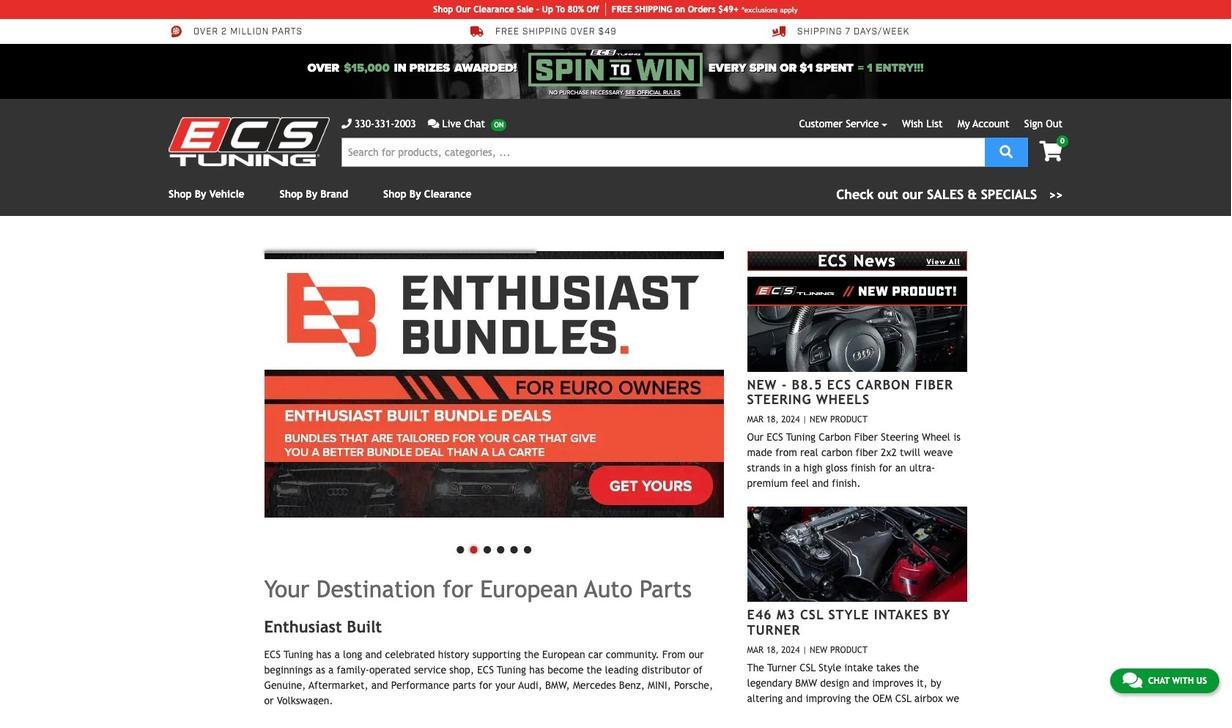 Task type: vqa. For each thing, say whether or not it's contained in the screenshot.
the Ships for Wireless Charging Retrofit Kit - 3 Coil - 15W
no



Task type: describe. For each thing, give the bounding box(es) containing it.
ecs tuning 'spin to win' contest logo image
[[528, 50, 703, 86]]

comments image
[[428, 119, 439, 129]]

comments image
[[1123, 672, 1143, 690]]

e46 m3 csl style intakes by turner image
[[747, 507, 967, 603]]

shopping cart image
[[1040, 141, 1063, 162]]

generic - ecs enthusiast bundles image
[[264, 251, 724, 518]]

search image
[[1000, 145, 1013, 158]]



Task type: locate. For each thing, give the bounding box(es) containing it.
Search text field
[[342, 138, 985, 167]]

new - b8.5 ecs carbon fiber steering wheels image
[[747, 277, 967, 372]]

ecs tuning image
[[169, 117, 330, 166]]

phone image
[[342, 119, 352, 129]]



